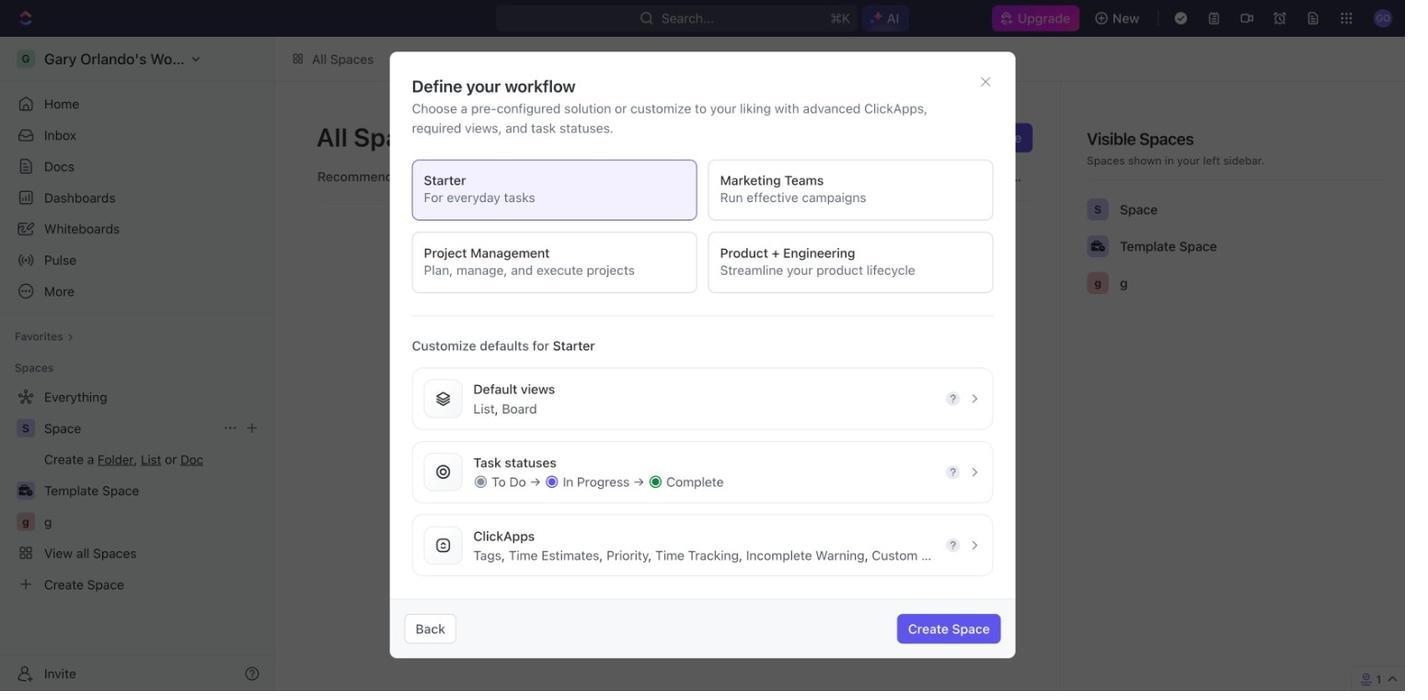 Task type: describe. For each thing, give the bounding box(es) containing it.
g, , element
[[1087, 272, 1109, 294]]



Task type: vqa. For each thing, say whether or not it's contained in the screenshot.
space, , ELEMENT to the right
yes



Task type: locate. For each thing, give the bounding box(es) containing it.
1 vertical spatial space, , element
[[17, 419, 35, 438]]

space, , element inside sidebar navigation
[[17, 419, 35, 438]]

business time image
[[1091, 241, 1105, 252]]

dialog
[[390, 52, 1015, 659]]

1 horizontal spatial space, , element
[[1087, 199, 1109, 221]]

sidebar navigation
[[0, 37, 275, 692]]

0 horizontal spatial space, , element
[[17, 419, 35, 438]]

0 vertical spatial space, , element
[[1087, 199, 1109, 221]]

space, , element
[[1087, 199, 1109, 221], [17, 419, 35, 438]]



